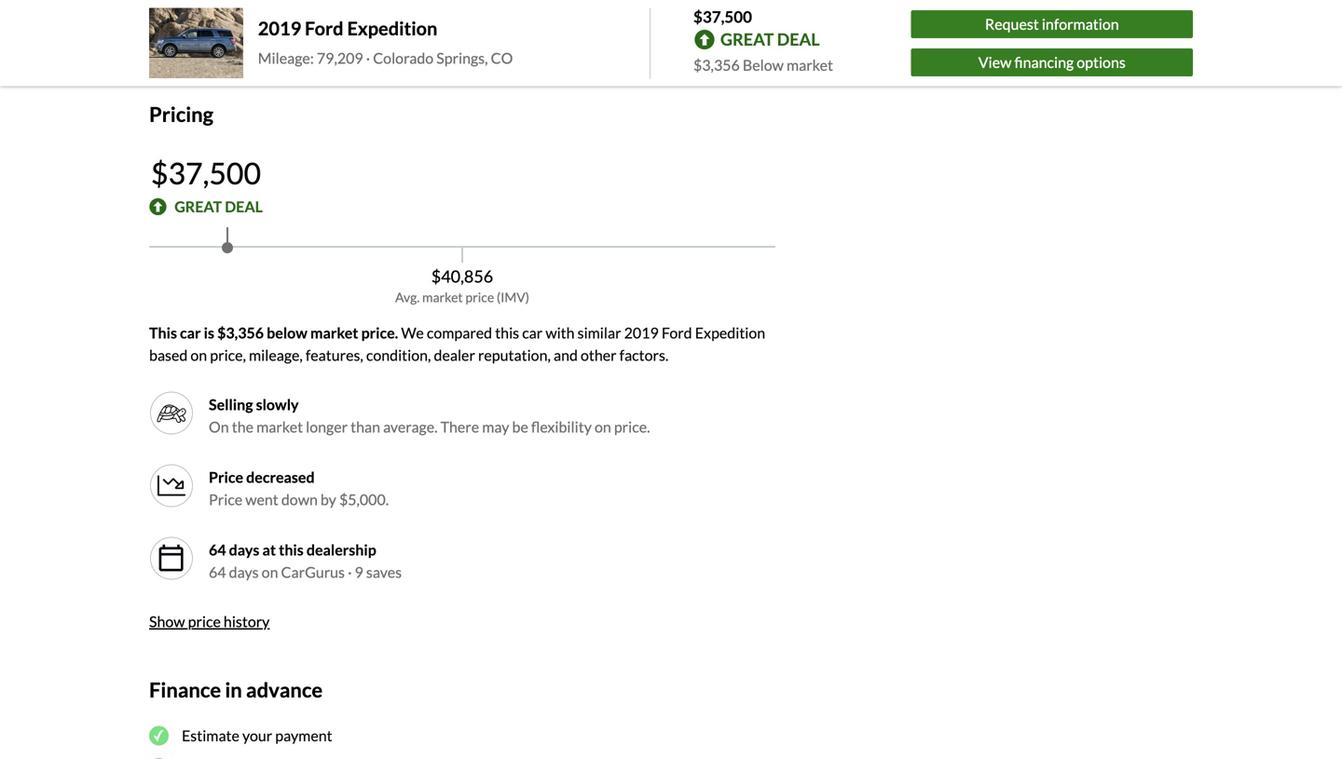 Task type: locate. For each thing, give the bounding box(es) containing it.
1 horizontal spatial ford
[[662, 324, 692, 342]]

the left full
[[234, 37, 256, 55]]

this inside we compared this car with similar 2019 ford expedition based on price, mileage, features, condition, dealer reputation, and other factors.
[[495, 324, 519, 342]]

price inside $40,856 avg. market price (imv)
[[466, 289, 494, 305]]

vehicle
[[359, 37, 405, 55]]

20%
[[183, 37, 212, 55]]

reputation,
[[478, 346, 551, 364]]

1 horizontal spatial car
[[522, 324, 543, 342]]

expedition
[[347, 17, 438, 39], [695, 324, 766, 342]]

64 days at this dealership image
[[149, 536, 194, 581]]

price down on
[[209, 468, 243, 487]]

history up finance in advance
[[224, 613, 270, 631]]

2 64 from the top
[[209, 563, 226, 582]]

1 vertical spatial days
[[229, 563, 259, 582]]

1 vertical spatial 2019
[[624, 324, 659, 342]]

deal
[[225, 198, 263, 216]]

0 vertical spatial price
[[209, 468, 243, 487]]

1 horizontal spatial this
[[495, 324, 519, 342]]

than
[[351, 418, 380, 436]]

market down slowly
[[256, 418, 303, 436]]

days
[[229, 541, 260, 559], [229, 563, 259, 582]]

on down is
[[191, 346, 207, 364]]

0 horizontal spatial 2019
[[258, 17, 301, 39]]

by
[[321, 491, 336, 509]]

selling slowly image
[[157, 398, 186, 428]]

on right flexibility
[[595, 418, 611, 436]]

expedition inside we compared this car with similar 2019 ford expedition based on price, mileage, features, condition, dealer reputation, and other factors.
[[695, 324, 766, 342]]

based
[[149, 346, 188, 364]]

ford up 79,209
[[305, 17, 344, 39]]

$37,500 for great deal
[[151, 155, 261, 191]]

1 horizontal spatial expedition
[[695, 324, 766, 342]]

1 horizontal spatial price
[[466, 289, 494, 305]]

show price history link
[[149, 613, 270, 631]]

0 vertical spatial 2019
[[258, 17, 301, 39]]

the for market
[[232, 418, 254, 436]]

0 horizontal spatial $37,500
[[151, 155, 261, 191]]

$3,356 down great
[[694, 56, 740, 74]]

0 horizontal spatial ford
[[305, 17, 344, 39]]

cargurus
[[281, 563, 345, 582]]

1 vertical spatial price.
[[614, 418, 650, 436]]

save 20% on the full autocheck vehicle history report
[[149, 37, 498, 55]]

full
[[258, 37, 279, 55]]

price. up condition,
[[361, 324, 398, 342]]

history left "report"
[[407, 37, 454, 55]]

autocheck
[[282, 37, 356, 55]]

ford up factors. in the top left of the page
[[662, 324, 692, 342]]

price right "show"
[[188, 613, 221, 631]]

pricing
[[149, 102, 214, 126]]

1 vertical spatial price
[[209, 491, 243, 509]]

dealer
[[434, 346, 475, 364]]

springs,
[[437, 49, 488, 67]]

car left is
[[180, 324, 201, 342]]

is
[[204, 324, 214, 342]]

other
[[581, 346, 617, 364]]

0 vertical spatial price
[[466, 289, 494, 305]]

1 horizontal spatial price.
[[614, 418, 650, 436]]

price down the $40,856
[[466, 289, 494, 305]]

0 horizontal spatial expedition
[[347, 17, 438, 39]]

0 vertical spatial days
[[229, 541, 260, 559]]

1 vertical spatial 64
[[209, 563, 226, 582]]

1 car from the left
[[180, 324, 201, 342]]

days up show price history
[[229, 563, 259, 582]]

below
[[743, 56, 784, 74]]

great
[[175, 198, 222, 216]]

0 vertical spatial price.
[[361, 324, 398, 342]]

$37,500 for $3,356
[[694, 7, 752, 26]]

1 vertical spatial $37,500
[[151, 155, 261, 191]]

this right at
[[279, 541, 304, 559]]

0 horizontal spatial this
[[279, 541, 304, 559]]

similar
[[578, 324, 621, 342]]

2019 inside 2019 ford expedition mileage: 79,209 · colorado springs, co
[[258, 17, 301, 39]]

ford inside we compared this car with similar 2019 ford expedition based on price, mileage, features, condition, dealer reputation, and other factors.
[[662, 324, 692, 342]]

price. right flexibility
[[614, 418, 650, 436]]

0 vertical spatial the
[[234, 37, 256, 55]]

view financing options
[[979, 53, 1126, 71]]

price left went
[[209, 491, 243, 509]]

with
[[546, 324, 575, 342]]

there
[[441, 418, 479, 436]]

we compared this car with similar 2019 ford expedition based on price, mileage, features, condition, dealer reputation, and other factors.
[[149, 324, 766, 364]]

mileage:
[[258, 49, 314, 67]]

2019
[[258, 17, 301, 39], [624, 324, 659, 342]]

0 vertical spatial 64
[[209, 541, 226, 559]]

price.
[[361, 324, 398, 342], [614, 418, 650, 436]]

days left at
[[229, 541, 260, 559]]

factors.
[[620, 346, 669, 364]]

market down the $40,856
[[422, 289, 463, 305]]

we
[[401, 324, 424, 342]]

selling slowly on the market longer than average. there may be flexibility on price.
[[209, 396, 650, 436]]

1 vertical spatial $3,356
[[217, 324, 264, 342]]

0 horizontal spatial history
[[224, 613, 270, 631]]

0 vertical spatial expedition
[[347, 17, 438, 39]]

1 vertical spatial history
[[224, 613, 270, 631]]

$3,356 up price, on the top left of page
[[217, 324, 264, 342]]

colorado
[[373, 49, 434, 67]]

1 vertical spatial the
[[232, 418, 254, 436]]

0 vertical spatial history
[[407, 37, 454, 55]]

1 vertical spatial ·
[[348, 563, 352, 582]]

be
[[512, 418, 529, 436]]

2019 up factors. in the top left of the page
[[624, 324, 659, 342]]

$3,356
[[694, 56, 740, 74], [217, 324, 264, 342]]

on down at
[[262, 563, 278, 582]]

compared
[[427, 324, 492, 342]]

decreased
[[246, 468, 315, 487]]

advance
[[246, 678, 323, 702]]

the for full
[[234, 37, 256, 55]]

great deal image
[[149, 198, 167, 216]]

view
[[979, 53, 1012, 71]]

price
[[466, 289, 494, 305], [188, 613, 221, 631]]

· right 79,209
[[366, 49, 370, 67]]

0 horizontal spatial price
[[188, 613, 221, 631]]

2019 inside we compared this car with similar 2019 ford expedition based on price, mileage, features, condition, dealer reputation, and other factors.
[[624, 324, 659, 342]]

·
[[366, 49, 370, 67], [348, 563, 352, 582]]

payment
[[275, 727, 332, 745]]

1 horizontal spatial $3,356
[[694, 56, 740, 74]]

car left with
[[522, 324, 543, 342]]

request information button
[[911, 10, 1193, 38]]

mileage,
[[249, 346, 303, 364]]

car
[[180, 324, 201, 342], [522, 324, 543, 342]]

2019 up mileage:
[[258, 17, 301, 39]]

1 horizontal spatial 2019
[[624, 324, 659, 342]]

$37,500
[[694, 7, 752, 26], [151, 155, 261, 191]]

this
[[149, 324, 177, 342]]

1 horizontal spatial $37,500
[[694, 7, 752, 26]]

car inside we compared this car with similar 2019 ford expedition based on price, mileage, features, condition, dealer reputation, and other factors.
[[522, 324, 543, 342]]

the right on
[[232, 418, 254, 436]]

price
[[209, 468, 243, 487], [209, 491, 243, 509]]

2019 ford expedition mileage: 79,209 · colorado springs, co
[[258, 17, 513, 67]]

0 horizontal spatial car
[[180, 324, 201, 342]]

on
[[214, 37, 231, 55], [191, 346, 207, 364], [595, 418, 611, 436], [262, 563, 278, 582]]

0 vertical spatial ford
[[305, 17, 344, 39]]

options
[[1077, 53, 1126, 71]]

this up reputation,
[[495, 324, 519, 342]]

1 vertical spatial this
[[279, 541, 304, 559]]

0 vertical spatial $37,500
[[694, 7, 752, 26]]

history
[[407, 37, 454, 55], [224, 613, 270, 631]]

1 vertical spatial ford
[[662, 324, 692, 342]]

· left 9
[[348, 563, 352, 582]]

request information
[[985, 15, 1119, 33]]

$5,000.
[[339, 491, 389, 509]]

the inside "selling slowly on the market longer than average. there may be flexibility on price."
[[232, 418, 254, 436]]

price decreased image
[[149, 464, 194, 508], [157, 471, 186, 501]]

1 vertical spatial expedition
[[695, 324, 766, 342]]

average.
[[383, 418, 438, 436]]

on inside we compared this car with similar 2019 ford expedition based on price, mileage, features, condition, dealer reputation, and other factors.
[[191, 346, 207, 364]]

64 days at this dealership 64 days on cargurus · 9 saves
[[209, 541, 402, 582]]

0 vertical spatial ·
[[366, 49, 370, 67]]

1 horizontal spatial ·
[[366, 49, 370, 67]]

0 horizontal spatial ·
[[348, 563, 352, 582]]

expedition inside 2019 ford expedition mileage: 79,209 · colorado springs, co
[[347, 17, 438, 39]]

the
[[234, 37, 256, 55], [232, 418, 254, 436]]

information
[[1042, 15, 1119, 33]]

64
[[209, 541, 226, 559], [209, 563, 226, 582]]

0 vertical spatial this
[[495, 324, 519, 342]]

2 car from the left
[[522, 324, 543, 342]]



Task type: vqa. For each thing, say whether or not it's contained in the screenshot.
takeoff
no



Task type: describe. For each thing, give the bounding box(es) containing it.
and
[[554, 346, 578, 364]]

finance
[[149, 678, 221, 702]]

price,
[[210, 346, 246, 364]]

on inside 64 days at this dealership 64 days on cargurus · 9 saves
[[262, 563, 278, 582]]

$40,856
[[431, 266, 493, 287]]

(imv)
[[497, 289, 530, 305]]

64 days at this dealership image
[[157, 544, 186, 574]]

on
[[209, 418, 229, 436]]

your
[[242, 727, 272, 745]]

great deal
[[175, 198, 263, 216]]

price. inside "selling slowly on the market longer than average. there may be flexibility on price."
[[614, 418, 650, 436]]

view financing options button
[[911, 48, 1193, 76]]

request
[[985, 15, 1039, 33]]

may
[[482, 418, 509, 436]]

estimate your payment
[[182, 727, 332, 745]]

$3,356 below market
[[694, 56, 833, 74]]

selling slowly image
[[149, 391, 194, 436]]

2019 ford expedition image
[[149, 8, 243, 78]]

great
[[721, 29, 774, 50]]

this inside 64 days at this dealership 64 days on cargurus · 9 saves
[[279, 541, 304, 559]]

deal
[[777, 29, 820, 50]]

longer
[[306, 418, 348, 436]]

report
[[456, 37, 498, 55]]

features,
[[306, 346, 363, 364]]

on inside "selling slowly on the market longer than average. there may be flexibility on price."
[[595, 418, 611, 436]]

9
[[355, 563, 363, 582]]

this car is $3,356 below market price.
[[149, 324, 398, 342]]

save 20% on the full autocheck vehicle history report image
[[502, 39, 520, 57]]

market down deal
[[787, 56, 833, 74]]

79,209
[[317, 49, 363, 67]]

market inside "selling slowly on the market longer than average. there may be flexibility on price."
[[256, 418, 303, 436]]

dealership
[[307, 541, 376, 559]]

at
[[262, 541, 276, 559]]

save 20% on the full autocheck vehicle history report link
[[149, 37, 520, 57]]

on right 20%
[[214, 37, 231, 55]]

0 vertical spatial $3,356
[[694, 56, 740, 74]]

saves
[[366, 563, 402, 582]]

1 64 from the top
[[209, 541, 226, 559]]

market inside $40,856 avg. market price (imv)
[[422, 289, 463, 305]]

1 vertical spatial price
[[188, 613, 221, 631]]

2 price from the top
[[209, 491, 243, 509]]

$40,856 avg. market price (imv)
[[395, 266, 530, 305]]

show price history
[[149, 613, 270, 631]]

flexibility
[[531, 418, 592, 436]]

1 horizontal spatial history
[[407, 37, 454, 55]]

market up features,
[[310, 324, 358, 342]]

slowly
[[256, 396, 299, 414]]

in
[[225, 678, 242, 702]]

· inside 64 days at this dealership 64 days on cargurus · 9 saves
[[348, 563, 352, 582]]

1 price from the top
[[209, 468, 243, 487]]

down
[[281, 491, 318, 509]]

condition,
[[366, 346, 431, 364]]

estimate
[[182, 727, 240, 745]]

avg.
[[395, 289, 420, 305]]

show
[[149, 613, 185, 631]]

· inside 2019 ford expedition mileage: 79,209 · colorado springs, co
[[366, 49, 370, 67]]

went
[[245, 491, 279, 509]]

price decreased price went down by $5,000.
[[209, 468, 389, 509]]

save
[[149, 37, 180, 55]]

2 days from the top
[[229, 563, 259, 582]]

selling
[[209, 396, 253, 414]]

ford inside 2019 ford expedition mileage: 79,209 · colorado springs, co
[[305, 17, 344, 39]]

financing
[[1015, 53, 1074, 71]]

1 days from the top
[[229, 541, 260, 559]]

co
[[491, 49, 513, 67]]

0 horizontal spatial $3,356
[[217, 324, 264, 342]]

great deal
[[721, 29, 820, 50]]

below
[[267, 324, 308, 342]]

finance in advance
[[149, 678, 323, 702]]

0 horizontal spatial price.
[[361, 324, 398, 342]]



